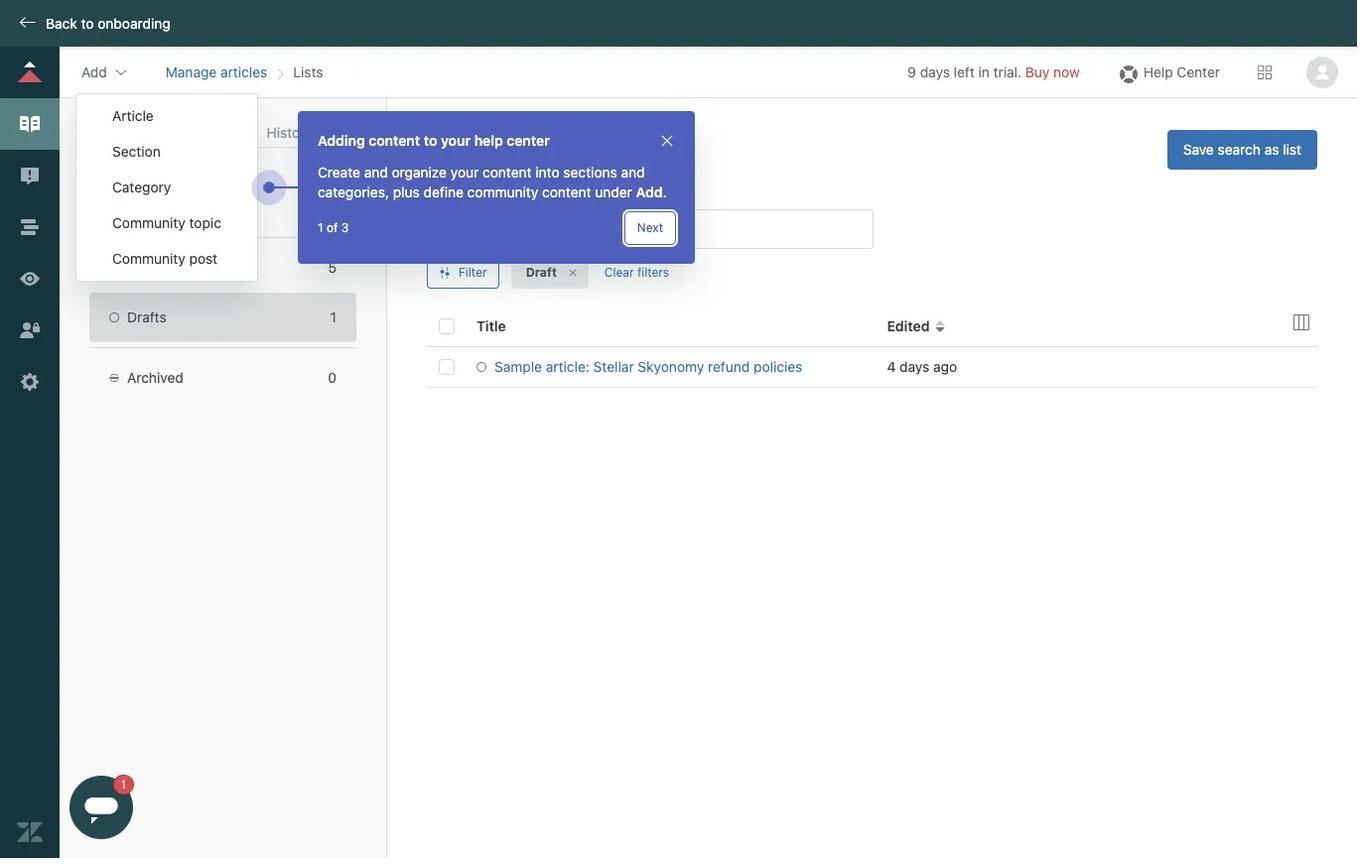 Task type: describe. For each thing, give the bounding box(es) containing it.
adding content to your help center
[[318, 132, 550, 149]]

3
[[341, 220, 349, 235]]

9
[[908, 63, 916, 80]]

zendesk image
[[17, 820, 43, 846]]

create and organize your content into sections and categories, plus define community content under add .
[[318, 164, 667, 201]]

1 horizontal spatial 1
[[330, 309, 337, 326]]

buy
[[1026, 63, 1050, 80]]

5
[[328, 259, 337, 276]]

moderate content image
[[17, 163, 43, 189]]

edited button
[[887, 317, 946, 337]]

next button
[[625, 212, 675, 244]]

filters
[[637, 265, 669, 280]]

history link
[[223, 118, 356, 148]]

arrange content image
[[17, 215, 43, 241]]

add inside create and organize your content into sections and categories, plus define community content under add .
[[636, 184, 663, 201]]

policies
[[754, 359, 803, 376]]

0
[[328, 370, 337, 387]]

stellar
[[593, 359, 634, 376]]

back
[[46, 15, 77, 31]]

save search as list button
[[1167, 130, 1318, 170]]

trial.
[[994, 63, 1022, 80]]

1 and from the left
[[364, 164, 388, 181]]

days for ago
[[900, 359, 930, 376]]

help
[[474, 132, 503, 149]]

sample article: stellar skyonomy refund policies
[[495, 359, 803, 376]]

title
[[477, 318, 506, 335]]

ago
[[933, 359, 957, 376]]

center
[[1177, 63, 1220, 80]]

1 vertical spatial content
[[483, 164, 532, 181]]

sample
[[495, 359, 542, 376]]

all
[[109, 199, 125, 216]]

all articles
[[109, 199, 176, 216]]

organize
[[392, 164, 447, 181]]

9 days left in trial. buy now
[[908, 63, 1080, 80]]

history
[[267, 124, 313, 141]]

center
[[507, 132, 550, 149]]

sections
[[563, 164, 617, 181]]

of
[[327, 220, 338, 235]]

onboarding
[[98, 15, 171, 31]]

6
[[328, 199, 337, 216]]

draft
[[526, 265, 557, 280]]

navigation containing manage articles
[[162, 57, 327, 87]]

4 days ago
[[887, 359, 957, 376]]

manage articles
[[166, 63, 267, 80]]

add inside popup button
[[81, 63, 107, 80]]

edited
[[887, 318, 930, 335]]

search
[[1218, 141, 1261, 158]]

1 result
[[427, 171, 473, 188]]

dialog containing adding content to your help center
[[298, 111, 695, 264]]

1 for 1 result
[[427, 171, 433, 188]]

under
[[595, 184, 632, 201]]

next
[[637, 220, 663, 235]]

articles for all articles
[[129, 199, 176, 216]]

days for left
[[920, 63, 950, 80]]

refund
[[708, 359, 750, 376]]

into
[[536, 164, 560, 181]]



Task type: locate. For each thing, give the bounding box(es) containing it.
1 vertical spatial to
[[424, 132, 437, 149]]

days right '9'
[[920, 63, 950, 80]]

lists link
[[89, 118, 223, 148]]

to right 'back'
[[81, 15, 94, 31]]

left
[[954, 63, 975, 80]]

skyonomy
[[638, 359, 704, 376]]

0 horizontal spatial drafts
[[127, 309, 166, 326]]

save search as list
[[1183, 141, 1302, 158]]

1 vertical spatial days
[[900, 359, 930, 376]]

articles right manage
[[220, 63, 267, 80]]

1 horizontal spatial drafts
[[427, 137, 485, 163]]

2 horizontal spatial content
[[542, 184, 591, 201]]

plus
[[393, 184, 420, 201]]

content
[[369, 132, 420, 149], [483, 164, 532, 181], [542, 184, 591, 201]]

0 vertical spatial your
[[441, 132, 471, 149]]

0 vertical spatial drafts
[[427, 137, 485, 163]]

add down back to onboarding link
[[81, 63, 107, 80]]

to up 'organize'
[[424, 132, 437, 149]]

0 vertical spatial add
[[81, 63, 107, 80]]

1 horizontal spatial add
[[636, 184, 663, 201]]

1 vertical spatial articles
[[129, 199, 176, 216]]

save
[[1183, 141, 1214, 158]]

2 vertical spatial content
[[542, 184, 591, 201]]

article:
[[546, 359, 590, 376]]

and up under
[[621, 164, 645, 181]]

clear
[[605, 265, 634, 280]]

0 horizontal spatial content
[[369, 132, 420, 149]]

drafts down published
[[127, 309, 166, 326]]

define
[[424, 184, 464, 201]]

back to onboarding link
[[0, 14, 180, 33]]

manage articles image
[[17, 111, 43, 137]]

1 vertical spatial drafts
[[127, 309, 166, 326]]

manage
[[166, 63, 217, 80]]

1 vertical spatial your
[[451, 164, 479, 181]]

to
[[81, 15, 94, 31], [424, 132, 437, 149]]

list
[[1283, 141, 1302, 158]]

lists up "history"
[[293, 63, 323, 80]]

1
[[427, 171, 433, 188], [318, 220, 323, 235], [330, 309, 337, 326]]

content down into
[[542, 184, 591, 201]]

your left help
[[441, 132, 471, 149]]

in
[[979, 63, 990, 80]]

navigation
[[162, 57, 327, 87]]

help center
[[1144, 63, 1220, 80]]

1 vertical spatial add
[[636, 184, 663, 201]]

2 and from the left
[[621, 164, 645, 181]]

2 horizontal spatial 1
[[427, 171, 433, 188]]

and
[[364, 164, 388, 181], [621, 164, 645, 181]]

your
[[441, 132, 471, 149], [451, 164, 479, 181]]

user permissions image
[[17, 318, 43, 344]]

sample article: stellar skyonomy refund policies link
[[477, 358, 863, 378]]

add button
[[75, 57, 135, 87]]

0 vertical spatial to
[[81, 15, 94, 31]]

0 horizontal spatial and
[[364, 164, 388, 181]]

days right 4
[[900, 359, 930, 376]]

now
[[1054, 63, 1080, 80]]

0 horizontal spatial add
[[81, 63, 107, 80]]

remove image
[[567, 267, 579, 279]]

0 vertical spatial lists
[[293, 63, 323, 80]]

.
[[663, 184, 667, 201]]

close image
[[659, 133, 675, 149]]

drafts
[[427, 137, 485, 163], [127, 309, 166, 326]]

1 vertical spatial lists
[[141, 124, 171, 141]]

back to onboarding
[[46, 15, 171, 31]]

to inside dialog
[[424, 132, 437, 149]]

create
[[318, 164, 360, 181]]

zendesk products image
[[1258, 65, 1272, 79]]

lists down manage
[[141, 124, 171, 141]]

articles
[[220, 63, 267, 80], [129, 199, 176, 216]]

1 horizontal spatial articles
[[220, 63, 267, 80]]

result
[[437, 171, 473, 188]]

your for content
[[451, 164, 479, 181]]

dialog
[[298, 111, 695, 264]]

1 horizontal spatial to
[[424, 132, 437, 149]]

manage articles link
[[166, 63, 267, 80]]

days
[[920, 63, 950, 80], [900, 359, 930, 376]]

content up 'organize'
[[369, 132, 420, 149]]

1 down 5
[[330, 309, 337, 326]]

categories,
[[318, 184, 389, 201]]

1 horizontal spatial content
[[483, 164, 532, 181]]

adding
[[318, 132, 365, 149]]

1 of 3
[[318, 220, 349, 235]]

help
[[1144, 63, 1173, 80]]

your inside create and organize your content into sections and categories, plus define community content under add .
[[451, 164, 479, 181]]

lists
[[293, 63, 323, 80], [141, 124, 171, 141]]

your for help
[[441, 132, 471, 149]]

clear filters button
[[593, 257, 681, 289]]

0 vertical spatial 1
[[427, 171, 433, 188]]

articles right all on the top of the page
[[129, 199, 176, 216]]

your up define
[[451, 164, 479, 181]]

and up categories,
[[364, 164, 388, 181]]

articles for manage articles
[[220, 63, 267, 80]]

community
[[467, 184, 538, 201]]

add up 'next'
[[636, 184, 663, 201]]

as
[[1265, 141, 1279, 158]]

1 horizontal spatial lists
[[293, 63, 323, 80]]

0 horizontal spatial to
[[81, 15, 94, 31]]

customize design image
[[17, 266, 43, 292]]

1 left result
[[427, 171, 433, 188]]

1 left of
[[318, 220, 323, 235]]

1 vertical spatial 1
[[318, 220, 323, 235]]

0 horizontal spatial lists
[[141, 124, 171, 141]]

settings image
[[17, 370, 43, 395]]

1 for 1 of 3
[[318, 220, 323, 235]]

archived
[[127, 370, 184, 387]]

published
[[127, 259, 190, 276]]

0 vertical spatial days
[[920, 63, 950, 80]]

0 vertical spatial content
[[369, 132, 420, 149]]

4
[[887, 359, 896, 376]]

0 horizontal spatial articles
[[129, 199, 176, 216]]

0 vertical spatial articles
[[220, 63, 267, 80]]

2 vertical spatial 1
[[330, 309, 337, 326]]

add
[[81, 63, 107, 80], [636, 184, 663, 201]]

0 horizontal spatial 1
[[318, 220, 323, 235]]

1 horizontal spatial and
[[621, 164, 645, 181]]

None field
[[464, 221, 861, 239]]

drafts up result
[[427, 137, 485, 163]]

help center button
[[1110, 57, 1226, 87]]

clear filters
[[605, 265, 669, 280]]

content up community in the left top of the page
[[483, 164, 532, 181]]



Task type: vqa. For each thing, say whether or not it's contained in the screenshot.
2nd 'Avatar' from the bottom of the conversationLabel log
no



